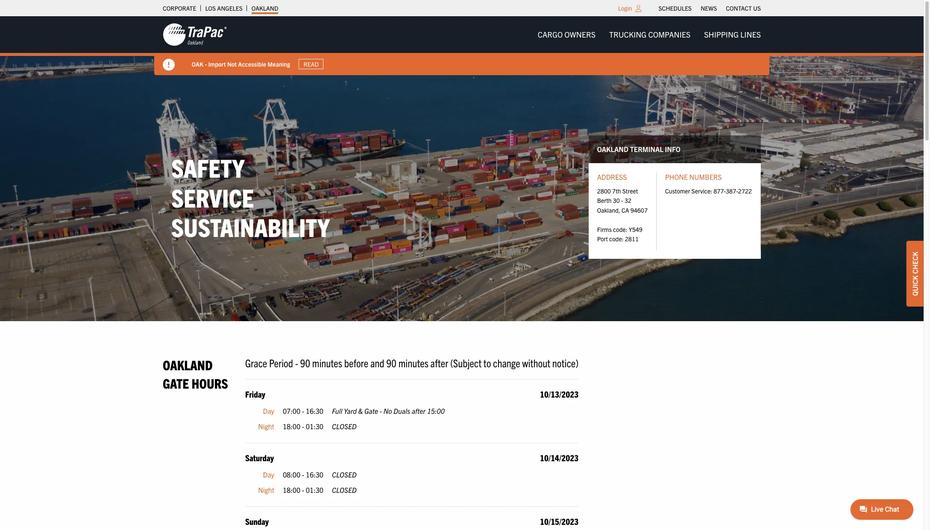 Task type: describe. For each thing, give the bounding box(es) containing it.
- down 07:00 - 16:30
[[302, 422, 304, 431]]

387-
[[726, 187, 739, 195]]

01:30 for friday
[[306, 422, 324, 431]]

10/15/2023
[[540, 517, 579, 527]]

18:00 for friday
[[283, 422, 301, 431]]

firms code:  y549 port code:  2811
[[597, 225, 643, 243]]

oakland link
[[252, 2, 278, 14]]

y549
[[629, 225, 643, 233]]

us
[[754, 4, 761, 12]]

phone numbers
[[666, 173, 722, 181]]

los angeles
[[205, 4, 243, 12]]

safety
[[171, 152, 245, 183]]

- down 08:00 - 16:30
[[302, 486, 304, 494]]

login link
[[618, 4, 632, 12]]

- right period
[[295, 356, 298, 370]]

2800
[[597, 187, 611, 195]]

read
[[304, 60, 319, 68]]

owners
[[565, 29, 596, 39]]

service:
[[692, 187, 713, 195]]

0 vertical spatial code:
[[613, 225, 628, 233]]

1 vertical spatial after
[[412, 407, 426, 416]]

quick
[[911, 275, 920, 296]]

oakland image
[[163, 23, 227, 47]]

firms
[[597, 225, 612, 233]]

terminal
[[630, 145, 664, 153]]

10/14/2023
[[540, 453, 579, 463]]

cargo owners link
[[531, 26, 603, 43]]

trucking companies link
[[603, 26, 698, 43]]

customer service: 877-387-2722
[[666, 187, 752, 195]]

877-
[[714, 187, 726, 195]]

- right the 'oak'
[[205, 60, 207, 68]]

cargo owners
[[538, 29, 596, 39]]

read link
[[299, 59, 324, 69]]

30
[[613, 197, 620, 204]]

day for friday
[[263, 407, 274, 416]]

angeles
[[217, 4, 243, 12]]

contact
[[726, 4, 752, 12]]

schedules
[[659, 4, 692, 12]]

&
[[359, 407, 363, 416]]

saturday
[[245, 453, 274, 463]]

without
[[522, 356, 551, 370]]

oakland terminal info
[[597, 145, 681, 153]]

meaning
[[268, 60, 290, 68]]

2722
[[739, 187, 752, 195]]

menu bar containing schedules
[[654, 2, 766, 14]]

- inside 2800 7th street berth 30 - 32 oakland, ca 94607
[[622, 197, 624, 204]]

and
[[371, 356, 385, 370]]

oakland for oakland
[[252, 4, 278, 12]]

login
[[618, 4, 632, 12]]

contact us
[[726, 4, 761, 12]]

full
[[332, 407, 342, 416]]

trucking
[[610, 29, 647, 39]]

ca
[[622, 206, 629, 214]]

change
[[493, 356, 520, 370]]

los
[[205, 4, 216, 12]]

closed for saturday
[[332, 486, 357, 494]]

numbers
[[690, 173, 722, 181]]

notice)
[[553, 356, 579, 370]]

oakland for oakland gate hours
[[163, 357, 213, 373]]

accessible
[[238, 60, 267, 68]]

not
[[227, 60, 237, 68]]

port
[[597, 235, 608, 243]]

corporate link
[[163, 2, 196, 14]]

18:00 for saturday
[[283, 486, 301, 494]]

01:30 for saturday
[[306, 486, 324, 494]]

1 vertical spatial code:
[[610, 235, 624, 243]]

shipping lines
[[705, 29, 761, 39]]

quick check
[[911, 252, 920, 296]]

- left "no"
[[380, 407, 382, 416]]

service
[[171, 182, 254, 213]]

hours
[[192, 375, 228, 392]]

berth
[[597, 197, 612, 204]]

1 minutes from the left
[[312, 356, 342, 370]]

corporate
[[163, 4, 196, 12]]



Task type: vqa. For each thing, say whether or not it's contained in the screenshot.
All on the bottom of page
no



Task type: locate. For each thing, give the bounding box(es) containing it.
0 vertical spatial closed
[[332, 422, 357, 431]]

customer
[[666, 187, 690, 195]]

los angeles link
[[205, 2, 243, 14]]

menu bar containing cargo owners
[[531, 26, 768, 43]]

menu bar
[[654, 2, 766, 14], [531, 26, 768, 43]]

oakland up address
[[597, 145, 629, 153]]

1 01:30 from the top
[[306, 422, 324, 431]]

94607
[[631, 206, 648, 214]]

news link
[[701, 2, 717, 14]]

- right 07:00
[[302, 407, 304, 416]]

90 right the and at left bottom
[[386, 356, 397, 370]]

1 horizontal spatial minutes
[[399, 356, 429, 370]]

0 vertical spatial night
[[258, 422, 274, 431]]

07:00 - 16:30
[[283, 407, 324, 416]]

1 vertical spatial 01:30
[[306, 486, 324, 494]]

1 vertical spatial 16:30
[[306, 471, 324, 479]]

0 vertical spatial day
[[263, 407, 274, 416]]

2 16:30 from the top
[[306, 471, 324, 479]]

1 vertical spatial night
[[258, 486, 274, 494]]

after left (subject
[[431, 356, 448, 370]]

(subject
[[450, 356, 482, 370]]

before
[[344, 356, 369, 370]]

grace period - 90 minutes before and 90 minutes after (subject to change without notice)
[[245, 356, 579, 370]]

0 vertical spatial 01:30
[[306, 422, 324, 431]]

street
[[623, 187, 638, 195]]

0 vertical spatial after
[[431, 356, 448, 370]]

1 vertical spatial closed
[[332, 471, 357, 479]]

0 vertical spatial 18:00 - 01:30
[[283, 422, 324, 431]]

08:00 - 16:30
[[283, 471, 324, 479]]

address
[[597, 173, 627, 181]]

friday
[[245, 389, 265, 400]]

0 vertical spatial gate
[[163, 375, 189, 392]]

oakland,
[[597, 206, 621, 214]]

32
[[625, 197, 632, 204]]

1 horizontal spatial 90
[[386, 356, 397, 370]]

18:00 - 01:30 down 08:00 - 16:30
[[283, 486, 324, 494]]

0 horizontal spatial oakland
[[163, 357, 213, 373]]

solid image
[[163, 59, 175, 71]]

2 night from the top
[[258, 486, 274, 494]]

period
[[269, 356, 293, 370]]

lines
[[741, 29, 761, 39]]

90
[[300, 356, 310, 370], [386, 356, 397, 370]]

safety service sustainability
[[171, 152, 330, 243]]

01:30
[[306, 422, 324, 431], [306, 486, 324, 494]]

01:30 down 07:00 - 16:30
[[306, 422, 324, 431]]

0 horizontal spatial 90
[[300, 356, 310, 370]]

90 right period
[[300, 356, 310, 370]]

18:00 - 01:30 down 07:00 - 16:30
[[283, 422, 324, 431]]

gate left the hours
[[163, 375, 189, 392]]

2 18:00 - 01:30 from the top
[[283, 486, 324, 494]]

grace
[[245, 356, 267, 370]]

16:30
[[306, 407, 324, 416], [306, 471, 324, 479]]

08:00
[[283, 471, 301, 479]]

gate
[[163, 375, 189, 392], [365, 407, 378, 416]]

gate right &
[[365, 407, 378, 416]]

code:
[[613, 225, 628, 233], [610, 235, 624, 243]]

minutes left before
[[312, 356, 342, 370]]

trucking companies
[[610, 29, 691, 39]]

menu bar inside banner
[[531, 26, 768, 43]]

full yard & gate - no duals after 15:00
[[332, 407, 445, 416]]

oakland
[[252, 4, 278, 12], [597, 145, 629, 153], [163, 357, 213, 373]]

2 01:30 from the top
[[306, 486, 324, 494]]

contact us link
[[726, 2, 761, 14]]

3 closed from the top
[[332, 486, 357, 494]]

closed
[[332, 422, 357, 431], [332, 471, 357, 479], [332, 486, 357, 494]]

2 90 from the left
[[386, 356, 397, 370]]

16:30 right 08:00
[[306, 471, 324, 479]]

menu bar up shipping
[[654, 2, 766, 14]]

1 closed from the top
[[332, 422, 357, 431]]

import
[[209, 60, 226, 68]]

18:00
[[283, 422, 301, 431], [283, 486, 301, 494]]

7th
[[613, 187, 621, 195]]

night down 'saturday'
[[258, 486, 274, 494]]

oakland for oakland terminal info
[[597, 145, 629, 153]]

day down 'saturday'
[[263, 471, 274, 479]]

18:00 - 01:30 for saturday
[[283, 486, 324, 494]]

1 18:00 from the top
[[283, 422, 301, 431]]

oakland gate hours
[[163, 357, 228, 392]]

1 day from the top
[[263, 407, 274, 416]]

shipping lines link
[[698, 26, 768, 43]]

after right 'duals'
[[412, 407, 426, 416]]

16:30 left full
[[306, 407, 324, 416]]

10/13/2023
[[540, 389, 579, 400]]

2 vertical spatial closed
[[332, 486, 357, 494]]

0 vertical spatial 18:00
[[283, 422, 301, 431]]

1 vertical spatial 18:00 - 01:30
[[283, 486, 324, 494]]

oakland right angeles
[[252, 4, 278, 12]]

- right 08:00
[[302, 471, 304, 479]]

16:30 for saturday
[[306, 471, 324, 479]]

oakland up the hours
[[163, 357, 213, 373]]

oak - import not accessible meaning
[[192, 60, 290, 68]]

1 90 from the left
[[300, 356, 310, 370]]

18:00 down 07:00
[[283, 422, 301, 431]]

minutes
[[312, 356, 342, 370], [399, 356, 429, 370]]

info
[[665, 145, 681, 153]]

-
[[205, 60, 207, 68], [622, 197, 624, 204], [295, 356, 298, 370], [302, 407, 304, 416], [380, 407, 382, 416], [302, 422, 304, 431], [302, 471, 304, 479], [302, 486, 304, 494]]

night for saturday
[[258, 486, 274, 494]]

yard
[[344, 407, 357, 416]]

2 minutes from the left
[[399, 356, 429, 370]]

sunday
[[245, 517, 269, 527]]

to
[[484, 356, 491, 370]]

quick check link
[[907, 241, 924, 307]]

07:00
[[283, 407, 301, 416]]

1 horizontal spatial oakland
[[252, 4, 278, 12]]

companies
[[649, 29, 691, 39]]

15:00
[[427, 407, 445, 416]]

code: up 2811
[[613, 225, 628, 233]]

0 horizontal spatial minutes
[[312, 356, 342, 370]]

2800 7th street berth 30 - 32 oakland, ca 94607
[[597, 187, 648, 214]]

sustainability
[[171, 211, 330, 243]]

1 vertical spatial menu bar
[[531, 26, 768, 43]]

duals
[[394, 407, 410, 416]]

0 vertical spatial menu bar
[[654, 2, 766, 14]]

18:00 down 08:00
[[283, 486, 301, 494]]

1 vertical spatial oakland
[[597, 145, 629, 153]]

0 horizontal spatial after
[[412, 407, 426, 416]]

closed for friday
[[332, 422, 357, 431]]

1 vertical spatial day
[[263, 471, 274, 479]]

night up 'saturday'
[[258, 422, 274, 431]]

phone
[[666, 173, 688, 181]]

16:30 for friday
[[306, 407, 324, 416]]

1 18:00 - 01:30 from the top
[[283, 422, 324, 431]]

banner
[[0, 16, 931, 75]]

day for saturday
[[263, 471, 274, 479]]

light image
[[636, 5, 642, 12]]

18:00 - 01:30 for friday
[[283, 422, 324, 431]]

shipping
[[705, 29, 739, 39]]

- right 30
[[622, 197, 624, 204]]

2 day from the top
[[263, 471, 274, 479]]

0 vertical spatial oakland
[[252, 4, 278, 12]]

1 night from the top
[[258, 422, 274, 431]]

night for friday
[[258, 422, 274, 431]]

day
[[263, 407, 274, 416], [263, 471, 274, 479]]

gate inside "oakland gate hours"
[[163, 375, 189, 392]]

2 horizontal spatial oakland
[[597, 145, 629, 153]]

code: right port
[[610, 235, 624, 243]]

18:00 - 01:30
[[283, 422, 324, 431], [283, 486, 324, 494]]

0 horizontal spatial gate
[[163, 375, 189, 392]]

banner containing cargo owners
[[0, 16, 931, 75]]

2811
[[625, 235, 639, 243]]

schedules link
[[659, 2, 692, 14]]

minutes right the and at left bottom
[[399, 356, 429, 370]]

menu bar down light "image"
[[531, 26, 768, 43]]

news
[[701, 4, 717, 12]]

2 vertical spatial oakland
[[163, 357, 213, 373]]

cargo
[[538, 29, 563, 39]]

0 vertical spatial 16:30
[[306, 407, 324, 416]]

2 closed from the top
[[332, 471, 357, 479]]

no
[[384, 407, 392, 416]]

01:30 down 08:00 - 16:30
[[306, 486, 324, 494]]

1 vertical spatial 18:00
[[283, 486, 301, 494]]

check
[[911, 252, 920, 274]]

oak
[[192, 60, 204, 68]]

1 vertical spatial gate
[[365, 407, 378, 416]]

oakland inside "oakland gate hours"
[[163, 357, 213, 373]]

1 horizontal spatial after
[[431, 356, 448, 370]]

2 18:00 from the top
[[283, 486, 301, 494]]

day down the friday
[[263, 407, 274, 416]]

1 16:30 from the top
[[306, 407, 324, 416]]

1 horizontal spatial gate
[[365, 407, 378, 416]]



